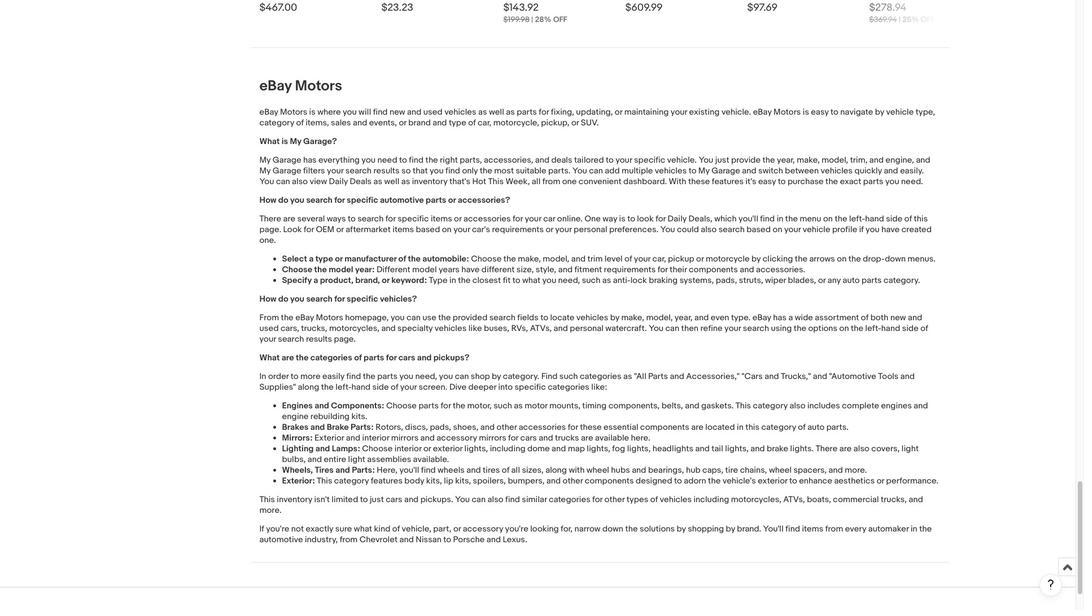 Task type: locate. For each thing, give the bounding box(es) containing it.
maintaining
[[625, 107, 669, 118]]

you left will
[[343, 107, 357, 118]]

2 kits, from the left
[[456, 476, 471, 487]]

0 vertical spatial vehicle
[[887, 107, 915, 118]]

parts: for and
[[352, 465, 375, 476]]

0 vertical spatial used
[[424, 107, 443, 118]]

category
[[260, 118, 294, 128], [754, 401, 788, 412], [762, 422, 797, 433], [334, 476, 369, 487]]

of
[[296, 118, 304, 128], [469, 118, 476, 128], [905, 214, 913, 225], [399, 254, 406, 265], [625, 254, 633, 265], [862, 313, 869, 323], [921, 323, 929, 334], [354, 353, 362, 364], [391, 382, 399, 393], [799, 422, 806, 433], [502, 465, 510, 476], [651, 495, 658, 505], [393, 524, 400, 535]]

make, inside 'from the ebay motors homepage, you can use the provided search fields to locate vehicles by make, model, year, and even type. ebay has a wide assortment of both new and used cars, trucks, motorcycles, and specialty vehicles like buses, rvs, atvs, and personal watercraft. you can then refine your search using the options on the left-hand side of your search results page.'
[[622, 313, 645, 323]]

to inside the if you're not exactly sure what kind of vehicle, part, or accessory you're looking for, narrow down the solutions by shopping by brand. you'll find items from every automaker in the automotive industry, from chevrolet and nissan to porsche and lexus.
[[444, 535, 452, 545]]

1 horizontal spatial has
[[774, 313, 787, 323]]

2 vertical spatial components
[[585, 476, 634, 487]]

2 vertical spatial a
[[789, 313, 794, 323]]

parts right exact in the right top of the page
[[864, 176, 884, 187]]

1 based from the left
[[416, 225, 440, 235]]

view
[[310, 176, 327, 187]]

the right only
[[480, 166, 493, 176]]

1 vertical spatial you'll
[[400, 465, 420, 476]]

can
[[589, 166, 604, 176], [276, 176, 290, 187], [407, 313, 421, 323], [666, 323, 680, 334], [455, 371, 469, 382], [472, 495, 486, 505]]

0 vertical spatial auto
[[843, 275, 860, 286]]

1 horizontal spatial year,
[[778, 155, 796, 166]]

1 horizontal spatial automotive
[[380, 195, 424, 206]]

more. up if
[[260, 505, 282, 516]]

events,
[[369, 118, 397, 128]]

personal
[[574, 225, 608, 235], [570, 323, 604, 334]]

different
[[482, 265, 515, 275]]

components right their
[[689, 265, 738, 275]]

components:
[[331, 401, 385, 412]]

or right aesthetics
[[877, 476, 885, 487]]

find inside the ebay motors is where you will find new and used vehicles as well as parts for fixing, updating, or maintaining your existing vehicle. ebay motors is easy to navigate by vehicle type, category of items, sales and events, or brand and type of car, motorcycle, pickup, or suv.
[[373, 107, 388, 118]]

0 horizontal spatial interior
[[363, 433, 390, 444]]

are inside choose interior or exterior lights, including dome and map lights, fog lights, headlights and tail lights, and brake lights. there are also covers, light bulbs, and entire light assemblies available.
[[840, 444, 852, 455]]

your left car's on the left top of the page
[[454, 225, 471, 235]]

search down product,
[[307, 294, 333, 305]]

0 vertical spatial do
[[279, 195, 289, 206]]

1 vertical spatial accessory
[[463, 524, 504, 535]]

are
[[283, 214, 296, 225], [282, 353, 294, 364], [692, 422, 704, 433], [581, 433, 594, 444], [840, 444, 852, 455]]

pads, down motorcycle
[[716, 275, 738, 286]]

components down choose interior or exterior lights, including dome and map lights, fog lights, headlights and tail lights, and brake lights. there are also covers, light bulbs, and entire light assemblies available.
[[585, 476, 634, 487]]

also left covers,
[[854, 444, 870, 455]]

has
[[303, 155, 317, 166], [774, 313, 787, 323]]

category down "cars
[[754, 401, 788, 412]]

parts: for brake
[[351, 422, 374, 433]]

you inside 'from the ebay motors homepage, you can use the provided search fields to locate vehicles by make, model, year, and even type. ebay has a wide assortment of both new and used cars, trucks, motorcycles, and specialty vehicles like buses, rvs, atvs, and personal watercraft. you can then refine your search using the options on the left-hand side of your search results page.'
[[649, 323, 664, 334]]

$278.94 $369.94 | 25% off
[[870, 2, 935, 25]]

0 horizontal spatial auto
[[808, 422, 825, 433]]

of inside the this inventory isn't limited to just cars and pickups. you can also find similar categories for other types of vehicles including motorcycles, atvs, boats, commercial trucks, and more.
[[651, 495, 658, 505]]

| inside $143.92 $199.98 | 28% off
[[532, 15, 534, 25]]

this inside the my garage has everything you need to find the right parts, accessories, and deals tailored to your specific vehicle. you just provide the year, make, model, trim, and engine, and my garage filters your search results so that you find only the most suitable parts. you can add multiple vehicles to my garage and switch between vehicles quickly and easily. you can also view daily deals as well as inventory that's hot this week, all from one convenient dashboard. with these features it's easy to purchase the exact parts you need.
[[489, 176, 504, 187]]

features inside wheels, tires and parts: here, you'll find wheels and tires of all sizes, along with wheel hubs and bearings, hub caps, tire chains, wheel spacers, and more. exterior: this category features body kits, lip kits, spoilers, bumpers, and other components designed to adorn the vehicle's exterior to enhance aesthetics or performance.
[[371, 476, 403, 487]]

by inside in order to more easily find the parts you need, you can shop by category. find such categories as "all parts and accessories," "cars and trucks," and "automotive tools and supplies" along the left-hand side of your screen. dive deeper into specific categories like:
[[492, 371, 501, 382]]

page. up what are the categories of parts for cars and pickups?
[[334, 334, 356, 345]]

0 vertical spatial has
[[303, 155, 317, 166]]

tail
[[712, 444, 724, 455]]

0 horizontal spatial inventory
[[277, 495, 313, 505]]

1 vertical spatial page.
[[334, 334, 356, 345]]

0 vertical spatial hand
[[866, 214, 885, 225]]

do up the "look"
[[279, 195, 289, 206]]

brake
[[767, 444, 789, 455]]

1 horizontal spatial inventory
[[412, 176, 448, 187]]

1 vertical spatial features
[[371, 476, 403, 487]]

vehicle inside the ebay motors is where you will find new and used vehicles as well as parts for fixing, updating, or maintaining your existing vehicle. ebay motors is easy to navigate by vehicle type, category of items, sales and events, or brand and type of car, motorcycle, pickup, or suv.
[[887, 107, 915, 118]]

for inside the ebay motors is where you will find new and used vehicles as well as parts for fixing, updating, or maintaining your existing vehicle. ebay motors is easy to navigate by vehicle type, category of items, sales and events, or brand and type of car, motorcycle, pickup, or suv.
[[539, 107, 550, 118]]

2 you're from the left
[[506, 524, 529, 535]]

1 vertical spatial just
[[370, 495, 384, 505]]

the inside wheels, tires and parts: here, you'll find wheels and tires of all sizes, along with wheel hubs and bearings, hub caps, tire chains, wheel spacers, and more. exterior: this category features body kits, lip kits, spoilers, bumpers, and other components designed to adorn the vehicle's exterior to enhance aesthetics or performance.
[[709, 476, 721, 487]]

1 vertical spatial new
[[891, 313, 907, 323]]

0 vertical spatial accessories
[[464, 214, 511, 225]]

switch
[[759, 166, 784, 176]]

or inside wheels, tires and parts: here, you'll find wheels and tires of all sizes, along with wheel hubs and bearings, hub caps, tire chains, wheel spacers, and more. exterior: this category features body kits, lip kits, spoilers, bumpers, and other components designed to adorn the vehicle's exterior to enhance aesthetics or performance.
[[877, 476, 885, 487]]

1 horizontal spatial mirrors
[[479, 433, 507, 444]]

items down boats,
[[803, 524, 824, 535]]

the
[[426, 155, 438, 166], [763, 155, 776, 166], [480, 166, 493, 176], [826, 176, 839, 187], [786, 214, 799, 225], [835, 214, 848, 225], [408, 254, 421, 265], [504, 254, 516, 265], [796, 254, 808, 265], [849, 254, 862, 265], [314, 265, 327, 275], [458, 275, 471, 286], [281, 313, 294, 323], [439, 313, 451, 323], [794, 323, 807, 334], [852, 323, 864, 334], [296, 353, 309, 364], [363, 371, 376, 382], [321, 382, 334, 393], [453, 401, 466, 412], [709, 476, 721, 487], [626, 524, 638, 535], [920, 524, 933, 535]]

category up brake
[[762, 422, 797, 433]]

1 horizontal spatial auto
[[843, 275, 860, 286]]

0 horizontal spatial model,
[[543, 254, 570, 265]]

components
[[689, 265, 738, 275], [641, 422, 690, 433], [585, 476, 634, 487]]

2 do from the top
[[279, 294, 289, 305]]

1 vertical spatial results
[[306, 334, 332, 345]]

off for $278.94
[[921, 15, 935, 25]]

choose inside choose interior or exterior lights, including dome and map lights, fog lights, headlights and tail lights, and brake lights. there are also covers, light bulbs, and entire light assemblies available.
[[362, 444, 393, 455]]

0 horizontal spatial well
[[385, 176, 400, 187]]

automotive
[[380, 195, 424, 206], [260, 535, 303, 545]]

for down how do you search for specific automotive parts or accessories? at the top left
[[386, 214, 396, 225]]

0 vertical spatial new
[[390, 107, 406, 118]]

2 vertical spatial such
[[494, 401, 513, 412]]

find up clicking
[[761, 214, 775, 225]]

there inside choose interior or exterior lights, including dome and map lights, fog lights, headlights and tail lights, and brake lights. there are also covers, light bulbs, and entire light assemblies available.
[[816, 444, 838, 455]]

of up 'keyword:'
[[399, 254, 406, 265]]

1 vertical spatial hand
[[882, 323, 901, 334]]

off for $143.92
[[554, 15, 568, 25]]

left- inside 'from the ebay motors homepage, you can use the provided search fields to locate vehicles by make, model, year, and even type. ebay has a wide assortment of both new and used cars, trucks, motorcycles, and specialty vehicles like buses, rvs, atvs, and personal watercraft. you can then refine your search using the options on the left-hand side of your search results page.'
[[866, 323, 882, 334]]

caps,
[[703, 465, 724, 476]]

screen.
[[419, 382, 448, 393]]

4 lights, from the left
[[726, 444, 749, 455]]

have
[[882, 225, 900, 235], [462, 265, 480, 275]]

engines
[[882, 401, 913, 412]]

cars up sizes,
[[521, 433, 537, 444]]

lights,
[[465, 444, 488, 455], [587, 444, 611, 455], [628, 444, 651, 455], [726, 444, 749, 455]]

2 off from the left
[[921, 15, 935, 25]]

model,
[[822, 155, 849, 166], [543, 254, 570, 265], [647, 313, 673, 323]]

0 horizontal spatial off
[[554, 15, 568, 25]]

1 horizontal spatial exterior
[[758, 476, 788, 487]]

of inside wheels, tires and parts: here, you'll find wheels and tires of all sizes, along with wheel hubs and bearings, hub caps, tire chains, wheel spacers, and more. exterior: this category features body kits, lip kits, spoilers, bumpers, and other components designed to adorn the vehicle's exterior to enhance aesthetics or performance.
[[502, 465, 510, 476]]

choose parts for the motor, such as motor mounts, timing components, belts, and gaskets. this category also includes complete engines and engine rebuilding kits.
[[282, 401, 929, 422]]

created
[[902, 225, 933, 235]]

if you're not exactly sure what kind of vehicle, part, or accessory you're looking for, narrow down the solutions by shopping by brand. you'll find items from every automaker in the automotive industry, from chevrolet and nissan to porsche and lexus.
[[260, 524, 933, 545]]

make, inside select a type or manufacturer of the automobile: choose the make, model, and trim level of your car, pickup or motorcycle by clicking the arrows on the drop-down menus. choose the model year: different model years have different size, style, and fitment requirements for their components and accessories. specify a product, brand, or keyword: type in the closest fit to what you need, such as anti-lock braking systems, pads, struts, wiper blades, or any auto parts category.
[[518, 254, 541, 265]]

you inside the there are several ways to search for specific items or accessories for your car online. one way is to look for daily deals, which you'll find in the menu on the left-hand side of this page. look for oem or aftermarket items based on your car's requirements or your personal preferences. you could also search based on your vehicle profile if you have created one.
[[661, 225, 676, 235]]

parts. down the includes
[[827, 422, 849, 433]]

to inside select a type or manufacturer of the automobile: choose the make, model, and trim level of your car, pickup or motorcycle by clicking the arrows on the drop-down menus. choose the model year: different model years have different size, style, and fitment requirements for their components and accessories. specify a product, brand, or keyword: type in the closest fit to what you need, such as anti-lock braking systems, pads, struts, wiper blades, or any auto parts category.
[[513, 275, 521, 286]]

in inside the if you're not exactly sure what kind of vehicle, part, or accessory you're looking for, narrow down the solutions by shopping by brand. you'll find items from every automaker in the automotive industry, from chevrolet and nissan to porsche and lexus.
[[911, 524, 918, 535]]

1 horizontal spatial light
[[902, 444, 920, 455]]

2 model from the left
[[413, 265, 437, 275]]

make, up purchase
[[797, 155, 820, 166]]

personal inside 'from the ebay motors homepage, you can use the provided search fields to locate vehicles by make, model, year, and even type. ebay has a wide assortment of both new and used cars, trucks, motorcycles, and specialty vehicles like buses, rvs, atvs, and personal watercraft. you can then refine your search using the options on the left-hand side of your search results page.'
[[570, 323, 604, 334]]

well up accessories,
[[489, 107, 505, 118]]

1 vertical spatial parts.
[[827, 422, 849, 433]]

arrows
[[810, 254, 836, 265]]

0 horizontal spatial type
[[316, 254, 333, 265]]

everything
[[319, 155, 360, 166]]

also inside the my garage has everything you need to find the right parts, accessories, and deals tailored to your specific vehicle. you just provide the year, make, model, trim, and engine, and my garage filters your search results so that you find only the most suitable parts. you can add multiple vehicles to my garage and switch between vehicles quickly and easily. you can also view daily deals as well as inventory that's hot this week, all from one convenient dashboard. with these features it's easy to purchase the exact parts you need.
[[292, 176, 308, 187]]

of down homepage, on the left bottom of the page
[[354, 353, 362, 364]]

1 vertical spatial such
[[560, 371, 578, 382]]

0 vertical spatial how
[[260, 195, 277, 206]]

0 vertical spatial results
[[374, 166, 400, 176]]

find
[[373, 107, 388, 118], [409, 155, 424, 166], [446, 166, 461, 176], [761, 214, 775, 225], [347, 371, 361, 382], [421, 465, 436, 476], [506, 495, 520, 505], [786, 524, 801, 535]]

do
[[279, 195, 289, 206], [279, 294, 289, 305]]

0 vertical spatial more.
[[846, 465, 868, 476]]

2 lights, from the left
[[587, 444, 611, 455]]

1 horizontal spatial motorcycles,
[[732, 495, 782, 505]]

solutions
[[640, 524, 675, 535]]

$199.98 text field
[[504, 15, 530, 25]]

specific up motor
[[515, 382, 546, 393]]

make, inside the my garage has everything you need to find the right parts, accessories, and deals tailored to your specific vehicle. you just provide the year, make, model, trim, and engine, and my garage filters your search results so that you find only the most suitable parts. you can add multiple vehicles to my garage and switch between vehicles quickly and easily. you can also view daily deals as well as inventory that's hot this week, all from one convenient dashboard. with these features it's easy to purchase the exact parts you need.
[[797, 155, 820, 166]]

0 horizontal spatial wheel
[[587, 465, 610, 476]]

0 horizontal spatial year,
[[675, 313, 693, 323]]

easy right it's
[[759, 176, 777, 187]]

parts down drop-
[[862, 275, 883, 286]]

for down wheels, tires and parts: here, you'll find wheels and tires of all sizes, along with wheel hubs and bearings, hub caps, tire chains, wheel spacers, and more. exterior: this category features body kits, lip kits, spoilers, bumpers, and other components designed to adorn the vehicle's exterior to enhance aesthetics or performance. on the bottom
[[593, 495, 603, 505]]

multiple
[[622, 166, 653, 176]]

can left add
[[589, 166, 604, 176]]

hand inside the there are several ways to search for specific items or accessories for your car online. one way is to look for daily deals, which you'll find in the menu on the left-hand side of this page. look for oem or aftermarket items based on your car's requirements or your personal preferences. you could also search based on your vehicle profile if you have created one.
[[866, 214, 885, 225]]

to right fit
[[513, 275, 521, 286]]

0 vertical spatial parts.
[[549, 166, 571, 176]]

0 horizontal spatial parts.
[[549, 166, 571, 176]]

the up the more
[[296, 353, 309, 364]]

such down into
[[494, 401, 513, 412]]

1 horizontal spatial off
[[921, 15, 935, 25]]

exterior down brake
[[758, 476, 788, 487]]

0 vertical spatial what
[[260, 136, 280, 147]]

1 vertical spatial pads,
[[430, 422, 452, 433]]

as inside select a type or manufacturer of the automobile: choose the make, model, and trim level of your car, pickup or motorcycle by clicking the arrows on the drop-down menus. choose the model year: different model years have different size, style, and fitment requirements for their components and accessories. specify a product, brand, or keyword: type in the closest fit to what you need, such as anti-lock braking systems, pads, struts, wiper blades, or any auto parts category.
[[603, 275, 612, 286]]

motorcycles,
[[329, 323, 380, 334], [732, 495, 782, 505]]

0 vertical spatial accessory
[[437, 433, 477, 444]]

model, inside 'from the ebay motors homepage, you can use the provided search fields to locate vehicles by make, model, year, and even type. ebay has a wide assortment of both new and used cars, trucks, motorcycles, and specialty vehicles like buses, rvs, atvs, and personal watercraft. you can then refine your search using the options on the left-hand side of your search results page.'
[[647, 313, 673, 323]]

options
[[809, 323, 838, 334]]

as inside in order to more easily find the parts you need, you can shop by category. find such categories as "all parts and accessories," "cars and trucks," and "automotive tools and supplies" along the left-hand side of your screen. dive deeper into specific categories like:
[[624, 371, 633, 382]]

left- right the assortment
[[866, 323, 882, 334]]

model, right size,
[[543, 254, 570, 265]]

0 vertical spatial components
[[689, 265, 738, 275]]

dashboard.
[[624, 176, 667, 187]]

this right hot
[[489, 176, 504, 187]]

or right oem
[[336, 225, 344, 235]]

pads, right discs,
[[430, 422, 452, 433]]

what for what is my garage?
[[260, 136, 280, 147]]

0 vertical spatial page.
[[260, 225, 281, 235]]

1 horizontal spatial this
[[915, 214, 929, 225]]

trim,
[[851, 155, 868, 166]]

1 vertical spatial vehicle
[[803, 225, 831, 235]]

for up the ways
[[335, 195, 345, 206]]

features inside the my garage has everything you need to find the right parts, accessories, and deals tailored to your specific vehicle. you just provide the year, make, model, trim, and engine, and my garage filters your search results so that you find only the most suitable parts. you can add multiple vehicles to my garage and switch between vehicles quickly and easily. you can also view daily deals as well as inventory that's hot this week, all from one convenient dashboard. with these features it's easy to purchase the exact parts you need.
[[712, 176, 744, 187]]

categories up timing
[[580, 371, 622, 382]]

you left need
[[362, 155, 376, 166]]

designed
[[636, 476, 673, 487]]

0 horizontal spatial there
[[260, 214, 281, 225]]

1 lights, from the left
[[465, 444, 488, 455]]

1 vertical spatial model,
[[543, 254, 570, 265]]

results right cars,
[[306, 334, 332, 345]]

of right types
[[651, 495, 658, 505]]

rvs,
[[512, 323, 529, 334]]

2 vertical spatial other
[[605, 495, 625, 505]]

car, inside the ebay motors is where you will find new and used vehicles as well as parts for fixing, updating, or maintaining your existing vehicle. ebay motors is easy to navigate by vehicle type, category of items, sales and events, or brand and type of car, motorcycle, pickup, or suv.
[[478, 118, 492, 128]]

is left navigate
[[803, 107, 810, 118]]

a inside 'from the ebay motors homepage, you can use the provided search fields to locate vehicles by make, model, year, and even type. ebay has a wide assortment of both new and used cars, trucks, motorcycles, and specialty vehicles like buses, rvs, atvs, and personal watercraft. you can then refine your search using the options on the left-hand side of your search results page.'
[[789, 313, 794, 323]]

search left need
[[346, 166, 372, 176]]

1 horizontal spatial more.
[[846, 465, 868, 476]]

0 horizontal spatial results
[[306, 334, 332, 345]]

how
[[260, 195, 277, 206], [260, 294, 277, 305]]

0 vertical spatial all
[[532, 176, 541, 187]]

1 what from the top
[[260, 136, 280, 147]]

the down dive
[[453, 401, 466, 412]]

motors inside 'from the ebay motors homepage, you can use the provided search fields to locate vehicles by make, model, year, and even type. ebay has a wide assortment of both new and used cars, trucks, motorcycles, and specialty vehicles like buses, rvs, atvs, and personal watercraft. you can then refine your search using the options on the left-hand side of your search results page.'
[[316, 313, 343, 323]]

cars down specialty
[[399, 353, 416, 364]]

0 vertical spatial this
[[915, 214, 929, 225]]

if
[[860, 225, 864, 235]]

motorcycles, up what are the categories of parts for cars and pickups?
[[329, 323, 380, 334]]

lighting and lamps:
[[282, 444, 361, 455]]

parts. inside brakes and brake parts: rotors, discs, pads, shoes, and other accessories for these essential components are located in this category of auto parts. mirrors: exterior and interior mirrors and accessory mirrors for cars and trucks are available here.
[[827, 422, 849, 433]]

page.
[[260, 225, 281, 235], [334, 334, 356, 345]]

accessories for or
[[464, 214, 511, 225]]

wide
[[796, 313, 814, 323]]

1 horizontal spatial need,
[[559, 275, 581, 286]]

need,
[[559, 275, 581, 286], [416, 371, 438, 382]]

1 vertical spatial atvs,
[[784, 495, 806, 505]]

you inside the there are several ways to search for specific items or accessories for your car online. one way is to look for daily deals, which you'll find in the menu on the left-hand side of this page. look for oem or aftermarket items based on your car's requirements or your personal preferences. you could also search based on your vehicle profile if you have created one.
[[866, 225, 880, 235]]

to right need
[[400, 155, 407, 166]]

pickup,
[[542, 118, 570, 128]]

easy inside the my garage has everything you need to find the right parts, accessories, and deals tailored to your specific vehicle. you just provide the year, make, model, trim, and engine, and my garage filters your search results so that you find only the most suitable parts. you can add multiple vehicles to my garage and switch between vehicles quickly and easily. you can also view daily deals as well as inventory that's hot this week, all from one convenient dashboard. with these features it's easy to purchase the exact parts you need.
[[759, 176, 777, 187]]

search inside the my garage has everything you need to find the right parts, accessories, and deals tailored to your specific vehicle. you just provide the year, make, model, trim, and engine, and my garage filters your search results so that you find only the most suitable parts. you can add multiple vehicles to my garage and switch between vehicles quickly and easily. you can also view daily deals as well as inventory that's hot this week, all from one convenient dashboard. with these features it's easy to purchase the exact parts you need.
[[346, 166, 372, 176]]

2 horizontal spatial other
[[605, 495, 625, 505]]

your left screen.
[[401, 382, 417, 393]]

1 horizontal spatial vehicle
[[887, 107, 915, 118]]

is inside the there are several ways to search for specific items or accessories for your car online. one way is to look for daily deals, which you'll find in the menu on the left-hand side of this page. look for oem or aftermarket items based on your car's requirements or your personal preferences. you could also search based on your vehicle profile if you have created one.
[[620, 214, 626, 225]]

1 horizontal spatial |
[[900, 15, 902, 25]]

or inside choose interior or exterior lights, including dome and map lights, fog lights, headlights and tail lights, and brake lights. there are also covers, light bulbs, and entire light assemblies available.
[[424, 444, 431, 455]]

search up motorcycle
[[719, 225, 745, 235]]

do down specify
[[279, 294, 289, 305]]

interior inside brakes and brake parts: rotors, discs, pads, shoes, and other accessories for these essential components are located in this category of auto parts. mirrors: exterior and interior mirrors and accessory mirrors for cars and trucks are available here.
[[363, 433, 390, 444]]

any
[[828, 275, 841, 286]]

inventory right so at the left top of the page
[[412, 176, 448, 187]]

vehicles
[[445, 107, 477, 118], [655, 166, 687, 176], [821, 166, 853, 176], [577, 313, 609, 323], [435, 323, 467, 334], [660, 495, 692, 505]]

it's
[[746, 176, 757, 187]]

most
[[495, 166, 514, 176]]

this inside 'choose parts for the motor, such as motor mounts, timing components, belts, and gaskets. this category also includes complete engines and engine rebuilding kits.'
[[736, 401, 752, 412]]

tires
[[315, 465, 334, 476]]

choose up here,
[[362, 444, 393, 455]]

you'll inside the there are several ways to search for specific items or accessories for your car online. one way is to look for daily deals, which you'll find in the menu on the left-hand side of this page. look for oem or aftermarket items based on your car's requirements or your personal preferences. you could also search based on your vehicle profile if you have created one.
[[739, 214, 759, 225]]

the up engines and components:
[[321, 382, 334, 393]]

parts: inside brakes and brake parts: rotors, discs, pads, shoes, and other accessories for these essential components are located in this category of auto parts. mirrors: exterior and interior mirrors and accessory mirrors for cars and trucks are available here.
[[351, 422, 374, 433]]

results
[[374, 166, 400, 176], [306, 334, 332, 345]]

deeper
[[469, 382, 497, 393]]

on inside 'from the ebay motors homepage, you can use the provided search fields to locate vehicles by make, model, year, and even type. ebay has a wide assortment of both new and used cars, trucks, motorcycles, and specialty vehicles like buses, rvs, atvs, and personal watercraft. you can then refine your search using the options on the left-hand side of your search results page.'
[[840, 323, 850, 334]]

industry,
[[305, 535, 338, 545]]

model left years
[[413, 265, 437, 275]]

0 horizontal spatial mirrors
[[391, 433, 419, 444]]

has inside the my garage has everything you need to find the right parts, accessories, and deals tailored to your specific vehicle. you just provide the year, make, model, trim, and engine, and my garage filters your search results so that you find only the most suitable parts. you can add multiple vehicles to my garage and switch between vehicles quickly and easily. you can also view daily deals as well as inventory that's hot this week, all from one convenient dashboard. with these features it's easy to purchase the exact parts you need.
[[303, 155, 317, 166]]

components inside select a type or manufacturer of the automobile: choose the make, model, and trim level of your car, pickup or motorcycle by clicking the arrows on the drop-down menus. choose the model year: different model years have different size, style, and fitment requirements for their components and accessories. specify a product, brand, or keyword: type in the closest fit to what you need, such as anti-lock braking systems, pads, struts, wiper blades, or any auto parts category.
[[689, 265, 738, 275]]

pads, inside select a type or manufacturer of the automobile: choose the make, model, and trim level of your car, pickup or motorcycle by clicking the arrows on the drop-down menus. choose the model year: different model years have different size, style, and fitment requirements for their components and accessories. specify a product, brand, or keyword: type in the closest fit to what you need, such as anti-lock braking systems, pads, struts, wiper blades, or any auto parts category.
[[716, 275, 738, 286]]

to inside in order to more easily find the parts you need, you can shop by category. find such categories as "all parts and accessories," "cars and trucks," and "automotive tools and supplies" along the left-hand side of your screen. dive deeper into specific categories like:
[[291, 371, 299, 382]]

accessories?
[[458, 195, 511, 206]]

0 horizontal spatial just
[[370, 495, 384, 505]]

side inside in order to more easily find the parts you need, you can shop by category. find such categories as "all parts and accessories," "cars and trucks," and "automotive tools and supplies" along the left-hand side of your screen. dive deeper into specific categories like:
[[373, 382, 389, 393]]

with
[[569, 465, 585, 476]]

1 vertical spatial how
[[260, 294, 277, 305]]

0 horizontal spatial such
[[494, 401, 513, 412]]

0 vertical spatial easy
[[812, 107, 829, 118]]

exterior
[[433, 444, 463, 455], [758, 476, 788, 487]]

categories up for,
[[549, 495, 591, 505]]

select
[[282, 254, 307, 265]]

kits.
[[352, 412, 368, 422]]

including down adorn
[[694, 495, 730, 505]]

1 vertical spatial used
[[260, 323, 279, 334]]

| left "25%"
[[900, 15, 902, 25]]

new inside 'from the ebay motors homepage, you can use the provided search fields to locate vehicles by make, model, year, and even type. ebay has a wide assortment of both new and used cars, trucks, motorcycles, and specialty vehicles like buses, rvs, atvs, and personal watercraft. you can then refine your search using the options on the left-hand side of your search results page.'
[[891, 313, 907, 323]]

1 vertical spatial vehicle.
[[668, 155, 697, 166]]

trucks, inside 'from the ebay motors homepage, you can use the provided search fields to locate vehicles by make, model, year, and even type. ebay has a wide assortment of both new and used cars, trucks, motorcycles, and specialty vehicles like buses, rvs, atvs, and personal watercraft. you can then refine your search using the options on the left-hand side of your search results page.'
[[301, 323, 327, 334]]

has left the wide
[[774, 313, 787, 323]]

bulbs,
[[282, 455, 306, 465]]

mirrors
[[391, 433, 419, 444], [479, 433, 507, 444]]

by inside select a type or manufacturer of the automobile: choose the make, model, and trim level of your car, pickup or motorcycle by clicking the arrows on the drop-down menus. choose the model year: different model years have different size, style, and fitment requirements for their components and accessories. specify a product, brand, or keyword: type in the closest fit to what you need, such as anti-lock braking systems, pads, struts, wiper blades, or any auto parts category.
[[752, 254, 761, 265]]

3 lights, from the left
[[628, 444, 651, 455]]

2 vertical spatial cars
[[386, 495, 403, 505]]

vehicle's
[[723, 476, 757, 487]]

braking
[[649, 275, 678, 286]]

0 vertical spatial down
[[886, 254, 907, 265]]

along inside wheels, tires and parts: here, you'll find wheels and tires of all sizes, along with wheel hubs and bearings, hub caps, tire chains, wheel spacers, and more. exterior: this category features body kits, lip kits, spoilers, bumpers, and other components designed to adorn the vehicle's exterior to enhance aesthetics or performance.
[[546, 465, 567, 476]]

|
[[532, 15, 534, 25], [900, 15, 902, 25]]

1 horizontal spatial vehicle.
[[722, 107, 752, 118]]

the left exact in the right top of the page
[[826, 176, 839, 187]]

accessories,
[[484, 155, 534, 166]]

1 vertical spatial left-
[[866, 323, 882, 334]]

more. up 'commercial'
[[846, 465, 868, 476]]

daily
[[329, 176, 348, 187], [668, 214, 687, 225]]

well inside the ebay motors is where you will find new and used vehicles as well as parts for fixing, updating, or maintaining your existing vehicle. ebay motors is easy to navigate by vehicle type, category of items, sales and events, or brand and type of car, motorcycle, pickup, or suv.
[[489, 107, 505, 118]]

features left it's
[[712, 176, 744, 187]]

0 horizontal spatial down
[[603, 524, 624, 535]]

side up components:
[[373, 382, 389, 393]]

wiper
[[766, 275, 787, 286]]

you right watercraft.
[[649, 323, 664, 334]]

atvs, left boats,
[[784, 495, 806, 505]]

0 horizontal spatial more.
[[260, 505, 282, 516]]

pickups?
[[434, 353, 470, 364]]

0 horizontal spatial you're
[[266, 524, 290, 535]]

2 what from the top
[[260, 353, 280, 364]]

0 horizontal spatial vehicle.
[[668, 155, 697, 166]]

1 horizontal spatial trucks,
[[882, 495, 908, 505]]

1 do from the top
[[279, 195, 289, 206]]

accessory right part,
[[463, 524, 504, 535]]

car,
[[478, 118, 492, 128], [653, 254, 667, 265]]

1 horizontal spatial down
[[886, 254, 907, 265]]

page. inside 'from the ebay motors homepage, you can use the provided search fields to locate vehicles by make, model, year, and even type. ebay has a wide assortment of both new and used cars, trucks, motorcycles, and specialty vehicles like buses, rvs, atvs, and personal watercraft. you can then refine your search using the options on the left-hand side of your search results page.'
[[334, 334, 356, 345]]

you left provide
[[699, 155, 714, 166]]

preferences.
[[610, 225, 659, 235]]

1 horizontal spatial along
[[546, 465, 567, 476]]

find left wheels
[[421, 465, 436, 476]]

ebay motors main content
[[251, 0, 1063, 597]]

assemblies
[[368, 455, 412, 465]]

year, inside the my garage has everything you need to find the right parts, accessories, and deals tailored to your specific vehicle. you just provide the year, make, model, trim, and engine, and my garage filters your search results so that you find only the most suitable parts. you can add multiple vehicles to my garage and switch between vehicles quickly and easily. you can also view daily deals as well as inventory that's hot this week, all from one convenient dashboard. with these features it's easy to purchase the exact parts you need.
[[778, 155, 796, 166]]

trim
[[588, 254, 603, 265]]

side inside the there are several ways to search for specific items or accessories for your car online. one way is to look for daily deals, which you'll find in the menu on the left-hand side of this page. look for oem or aftermarket items based on your car's requirements or your personal preferences. you could also search based on your vehicle profile if you have created one.
[[887, 214, 903, 225]]

side right both
[[903, 323, 919, 334]]

1 | from the left
[[532, 15, 534, 25]]

based right the which
[[747, 225, 771, 235]]

atvs, inside the this inventory isn't limited to just cars and pickups. you can also find similar categories for other types of vehicles including motorcycles, atvs, boats, commercial trucks, and more.
[[784, 495, 806, 505]]

you
[[343, 107, 357, 118], [362, 155, 376, 166], [430, 166, 444, 176], [886, 176, 900, 187], [290, 195, 305, 206], [866, 225, 880, 235], [543, 275, 557, 286], [290, 294, 305, 305], [391, 313, 405, 323], [400, 371, 414, 382], [439, 371, 453, 382]]

1 horizontal spatial wheel
[[770, 465, 792, 476]]

year,
[[778, 155, 796, 166], [675, 313, 693, 323]]

1 horizontal spatial category.
[[884, 275, 921, 286]]

1 horizontal spatial car,
[[653, 254, 667, 265]]

0 horizontal spatial automotive
[[260, 535, 303, 545]]

your inside select a type or manufacturer of the automobile: choose the make, model, and trim level of your car, pickup or motorcycle by clicking the arrows on the drop-down menus. choose the model year: different model years have different size, style, and fitment requirements for their components and accessories. specify a product, brand, or keyword: type in the closest fit to what you need, such as anti-lock braking systems, pads, struts, wiper blades, or any auto parts category.
[[634, 254, 651, 265]]

1 horizontal spatial there
[[816, 444, 838, 455]]

1 horizontal spatial features
[[712, 176, 744, 187]]

for inside select a type or manufacturer of the automobile: choose the make, model, and trim level of your car, pickup or motorcycle by clicking the arrows on the drop-down menus. choose the model year: different model years have different size, style, and fitment requirements for their components and accessories. specify a product, brand, or keyword: type in the closest fit to what you need, such as anti-lock braking systems, pads, struts, wiper blades, or any auto parts category.
[[658, 265, 668, 275]]

hand inside in order to more easily find the parts you need, you can shop by category. find such categories as "all parts and accessories," "cars and trucks," and "automotive tools and supplies" along the left-hand side of your screen. dive deeper into specific categories like:
[[352, 382, 371, 393]]

you'll right here,
[[400, 465, 420, 476]]

accessories for other
[[519, 422, 566, 433]]

your left the existing
[[671, 107, 688, 118]]

year, up purchase
[[778, 155, 796, 166]]

all right the week,
[[532, 176, 541, 187]]

parts inside 'choose parts for the motor, such as motor mounts, timing components, belts, and gaskets. this category also includes complete engines and engine rebuilding kits.'
[[419, 401, 439, 412]]

find inside the if you're not exactly sure what kind of vehicle, part, or accessory you're looking for, narrow down the solutions by shopping by brand. you'll find items from every automaker in the automotive industry, from chevrolet and nissan to porsche and lexus.
[[786, 524, 801, 535]]

this inside the there are several ways to search for specific items or accessories for your car online. one way is to look for daily deals, which you'll find in the menu on the left-hand side of this page. look for oem or aftermarket items based on your car's requirements or your personal preferences. you could also search based on your vehicle profile if you have created one.
[[915, 214, 929, 225]]

down inside the if you're not exactly sure what kind of vehicle, part, or accessory you're looking for, narrow down the solutions by shopping by brand. you'll find items from every automaker in the automotive industry, from chevrolet and nissan to porsche and lexus.
[[603, 524, 624, 535]]

off
[[554, 15, 568, 25], [921, 15, 935, 25]]

including inside the this inventory isn't limited to just cars and pickups. you can also find similar categories for other types of vehicles including motorcycles, atvs, boats, commercial trucks, and more.
[[694, 495, 730, 505]]

2 | from the left
[[900, 15, 902, 25]]

parts inside the my garage has everything you need to find the right parts, accessories, and deals tailored to your specific vehicle. you just provide the year, make, model, trim, and engine, and my garage filters your search results so that you find only the most suitable parts. you can add multiple vehicles to my garage and switch between vehicles quickly and easily. you can also view daily deals as well as inventory that's hot this week, all from one convenient dashboard. with these features it's easy to purchase the exact parts you need.
[[864, 176, 884, 187]]

automotive inside the if you're not exactly sure what kind of vehicle, part, or accessory you're looking for, narrow down the solutions by shopping by brand. you'll find items from every automaker in the automotive industry, from chevrolet and nissan to porsche and lexus.
[[260, 535, 303, 545]]

0 vertical spatial need,
[[559, 275, 581, 286]]

parts: down components:
[[351, 422, 374, 433]]

you left the filters
[[260, 176, 274, 187]]

1 off from the left
[[554, 15, 568, 25]]

parts. inside the my garage has everything you need to find the right parts, accessories, and deals tailored to your specific vehicle. you just provide the year, make, model, trim, and engine, and my garage filters your search results so that you find only the most suitable parts. you can add multiple vehicles to my garage and switch between vehicles quickly and easily. you can also view daily deals as well as inventory that's hot this week, all from one convenient dashboard. with these features it's easy to purchase the exact parts you need.
[[549, 166, 571, 176]]

isn't
[[314, 495, 330, 505]]

1 vertical spatial daily
[[668, 214, 687, 225]]

0 vertical spatial left-
[[850, 214, 866, 225]]

1 vertical spatial requirements
[[604, 265, 656, 275]]

hand inside 'from the ebay motors homepage, you can use the provided search fields to locate vehicles by make, model, year, and even type. ebay has a wide assortment of both new and used cars, trucks, motorcycles, and specialty vehicles like buses, rvs, atvs, and personal watercraft. you can then refine your search using the options on the left-hand side of your search results page.'
[[882, 323, 901, 334]]

find inside the this inventory isn't limited to just cars and pickups. you can also find similar categories for other types of vehicles including motorcycles, atvs, boats, commercial trucks, and more.
[[506, 495, 520, 505]]

including inside choose interior or exterior lights, including dome and map lights, fog lights, headlights and tail lights, and brake lights. there are also covers, light bulbs, and entire light assemblies available.
[[490, 444, 526, 455]]

0 vertical spatial year,
[[778, 155, 796, 166]]

2 how from the top
[[260, 294, 277, 305]]

enhance
[[800, 476, 833, 487]]

left- inside in order to more easily find the parts you need, you can shop by category. find such categories as "all parts and accessories," "cars and trucks," and "automotive tools and supplies" along the left-hand side of your screen. dive deeper into specific categories like:
[[336, 382, 352, 393]]

used up right
[[424, 107, 443, 118]]

"all
[[635, 371, 647, 382]]

1 vertical spatial side
[[903, 323, 919, 334]]

your right refine
[[725, 323, 742, 334]]

1 vertical spatial well
[[385, 176, 400, 187]]

in inside brakes and brake parts: rotors, discs, pads, shoes, and other accessories for these essential components are located in this category of auto parts. mirrors: exterior and interior mirrors and accessory mirrors for cars and trucks are available here.
[[737, 422, 744, 433]]

wheels,
[[282, 465, 313, 476]]

0 vertical spatial have
[[882, 225, 900, 235]]

sales
[[331, 118, 351, 128]]

shopping
[[688, 524, 725, 535]]

vehicles inside the ebay motors is where you will find new and used vehicles as well as parts for fixing, updating, or maintaining your existing vehicle. ebay motors is easy to navigate by vehicle type, category of items, sales and events, or brand and type of car, motorcycle, pickup, or suv.
[[445, 107, 477, 118]]

sizes,
[[522, 465, 544, 476]]

0 vertical spatial side
[[887, 214, 903, 225]]

0 horizontal spatial motorcycles,
[[329, 323, 380, 334]]

search down how do you search for specific automotive parts or accessories? at the top left
[[358, 214, 384, 225]]

search left the using at the right bottom of page
[[744, 323, 770, 334]]

based
[[416, 225, 440, 235], [747, 225, 771, 235]]

make, down lock
[[622, 313, 645, 323]]

28%
[[535, 15, 552, 25]]

1 how from the top
[[260, 195, 277, 206]]



Task type: describe. For each thing, give the bounding box(es) containing it.
on right menu
[[824, 214, 834, 225]]

you down pickups?
[[439, 371, 453, 382]]

your right the filters
[[327, 166, 344, 176]]

categories up mounts,
[[548, 382, 590, 393]]

engines
[[282, 401, 313, 412]]

for up map
[[568, 422, 579, 433]]

the right the using at the right bottom of page
[[794, 323, 807, 334]]

your down from
[[260, 334, 276, 345]]

exterior:
[[282, 476, 315, 487]]

or down that's
[[449, 195, 456, 206]]

you left 'need.'
[[886, 176, 900, 187]]

profile
[[833, 225, 858, 235]]

cars inside brakes and brake parts: rotors, discs, pads, shoes, and other accessories for these essential components are located in this category of auto parts. mirrors: exterior and interior mirrors and accessory mirrors for cars and trucks are available here.
[[521, 433, 537, 444]]

for down homepage, on the left bottom of the page
[[386, 353, 397, 364]]

category inside brakes and brake parts: rotors, discs, pads, shoes, and other accessories for these essential components are located in this category of auto parts. mirrors: exterior and interior mirrors and accessory mirrors for cars and trucks are available here.
[[762, 422, 797, 433]]

| for $143.92
[[532, 15, 534, 25]]

0 horizontal spatial light
[[348, 455, 366, 465]]

the down what are the categories of parts for cars and pickups?
[[363, 371, 376, 382]]

type,
[[916, 107, 936, 118]]

have inside select a type or manufacturer of the automobile: choose the make, model, and trim level of your car, pickup or motorcycle by clicking the arrows on the drop-down menus. choose the model year: different model years have different size, style, and fitment requirements for their components and accessories. specify a product, brand, or keyword: type in the closest fit to what you need, such as anti-lock braking systems, pads, struts, wiper blades, or any auto parts category.
[[462, 265, 480, 275]]

use
[[423, 313, 437, 323]]

inventory inside the my garage has everything you need to find the right parts, accessories, and deals tailored to your specific vehicle. you just provide the year, make, model, trim, and engine, and my garage filters your search results so that you find only the most suitable parts. you can add multiple vehicles to my garage and switch between vehicles quickly and easily. you can also view daily deals as well as inventory that's hot this week, all from one convenient dashboard. with these features it's easy to purchase the exact parts you need.
[[412, 176, 448, 187]]

to right the ways
[[348, 214, 356, 225]]

to inside the this inventory isn't limited to just cars and pickups. you can also find similar categories for other types of vehicles including motorcycles, atvs, boats, commercial trucks, and more.
[[360, 495, 368, 505]]

could
[[678, 225, 699, 235]]

| for $278.94
[[900, 15, 902, 25]]

vehicle. inside the my garage has everything you need to find the right parts, accessories, and deals tailored to your specific vehicle. you just provide the year, make, model, trim, and engine, and my garage filters your search results so that you find only the most suitable parts. you can add multiple vehicles to my garage and switch between vehicles quickly and easily. you can also view daily deals as well as inventory that's hot this week, all from one convenient dashboard. with these features it's easy to purchase the exact parts you need.
[[668, 155, 697, 166]]

need, inside select a type or manufacturer of the automobile: choose the make, model, and trim level of your car, pickup or motorcycle by clicking the arrows on the drop-down menus. choose the model year: different model years have different size, style, and fitment requirements for their components and accessories. specify a product, brand, or keyword: type in the closest fit to what you need, such as anti-lock braking systems, pads, struts, wiper blades, or any auto parts category.
[[559, 275, 581, 286]]

type inside select a type or manufacturer of the automobile: choose the make, model, and trim level of your car, pickup or motorcycle by clicking the arrows on the drop-down menus. choose the model year: different model years have different size, style, and fitment requirements for their components and accessories. specify a product, brand, or keyword: type in the closest fit to what you need, such as anti-lock braking systems, pads, struts, wiper blades, or any auto parts category.
[[316, 254, 333, 265]]

garage left the filters
[[273, 166, 302, 176]]

updating,
[[577, 107, 613, 118]]

other inside brakes and brake parts: rotors, discs, pads, shoes, and other accessories for these essential components are located in this category of auto parts. mirrors: exterior and interior mirrors and accessory mirrors for cars and trucks are available here.
[[497, 422, 517, 433]]

the right use
[[439, 313, 451, 323]]

also inside the this inventory isn't limited to just cars and pickups. you can also find similar categories for other types of vehicles including motorcycles, atvs, boats, commercial trucks, and more.
[[488, 495, 504, 505]]

0 horizontal spatial items
[[393, 225, 414, 235]]

the inside 'choose parts for the motor, such as motor mounts, timing components, belts, and gaskets. this category also includes complete engines and engine rebuilding kits.'
[[453, 401, 466, 412]]

spoilers,
[[473, 476, 506, 487]]

the right provide
[[763, 155, 776, 166]]

only
[[462, 166, 478, 176]]

blades,
[[789, 275, 817, 286]]

right
[[440, 155, 458, 166]]

parts inside the ebay motors is where you will find new and used vehicles as well as parts for fixing, updating, or maintaining your existing vehicle. ebay motors is easy to navigate by vehicle type, category of items, sales and events, or brand and type of car, motorcycle, pickup, or suv.
[[517, 107, 537, 118]]

to left look
[[628, 214, 636, 225]]

category inside 'choose parts for the motor, such as motor mounts, timing components, belts, and gaskets. this category also includes complete engines and engine rebuilding kits.'
[[754, 401, 788, 412]]

1 vertical spatial a
[[314, 275, 318, 286]]

manufacturer
[[345, 254, 397, 265]]

the left both
[[852, 323, 864, 334]]

for inside the this inventory isn't limited to just cars and pickups. you can also find similar categories for other types of vehicles including motorcycles, atvs, boats, commercial trucks, and more.
[[593, 495, 603, 505]]

so
[[402, 166, 411, 176]]

motor
[[525, 401, 548, 412]]

also inside choose interior or exterior lights, including dome and map lights, fog lights, headlights and tail lights, and brake lights. there are also covers, light bulbs, and entire light assemblies available.
[[854, 444, 870, 455]]

specific inside in order to more easily find the parts you need, you can shop by category. find such categories as "all parts and accessories," "cars and trucks," and "automotive tools and supplies" along the left-hand side of your screen. dive deeper into specific categories like:
[[515, 382, 546, 393]]

located
[[706, 422, 736, 433]]

is left garage?
[[282, 136, 288, 147]]

exterior inside choose interior or exterior lights, including dome and map lights, fog lights, headlights and tail lights, and brake lights. there are also covers, light bulbs, and entire light assemblies available.
[[433, 444, 463, 455]]

closest
[[473, 275, 501, 286]]

can inside in order to more easily find the parts you need, you can shop by category. find such categories as "all parts and accessories," "cars and trucks," and "automotive tools and supplies" along the left-hand side of your screen. dive deeper into specific categories like:
[[455, 371, 469, 382]]

way
[[603, 214, 618, 225]]

1 horizontal spatial items
[[431, 214, 452, 225]]

2 mirrors from the left
[[479, 433, 507, 444]]

performance.
[[887, 476, 939, 487]]

$97.69 link
[[748, 0, 861, 27]]

to left purchase
[[779, 176, 786, 187]]

provided
[[453, 313, 488, 323]]

struts,
[[740, 275, 764, 286]]

such inside in order to more easily find the parts you need, you can shop by category. find such categories as "all parts and accessories," "cars and trucks," and "automotive tools and supplies" along the left-hand side of your screen. dive deeper into specific categories like:
[[560, 371, 578, 382]]

of inside the if you're not exactly sure what kind of vehicle, part, or accessory you're looking for, narrow down the solutions by shopping by brand. you'll find items from every automaker in the automotive industry, from chevrolet and nissan to porsche and lexus.
[[393, 524, 400, 535]]

hot
[[473, 176, 487, 187]]

specific up homepage, on the left bottom of the page
[[347, 294, 378, 305]]

as left the pickup,
[[506, 107, 515, 118]]

which
[[715, 214, 737, 225]]

for left dome
[[509, 433, 519, 444]]

other inside the this inventory isn't limited to just cars and pickups. you can also find similar categories for other types of vehicles including motorcycles, atvs, boats, commercial trucks, and more.
[[605, 495, 625, 505]]

or right updating,
[[615, 107, 623, 118]]

sure
[[336, 524, 352, 535]]

2 based from the left
[[747, 225, 771, 235]]

of inside brakes and brake parts: rotors, discs, pads, shoes, and other accessories for these essential components are located in this category of auto parts. mirrors: exterior and interior mirrors and accessory mirrors for cars and trucks are available here.
[[799, 422, 806, 433]]

"automotive
[[830, 371, 877, 382]]

accessory inside the if you're not exactly sure what kind of vehicle, part, or accessory you're looking for, narrow down the solutions by shopping by brand. you'll find items from every automaker in the automotive industry, from chevrolet and nissan to porsche and lexus.
[[463, 524, 504, 535]]

aesthetics
[[835, 476, 876, 487]]

homepage,
[[345, 313, 389, 323]]

vehicles inside the this inventory isn't limited to just cars and pickups. you can also find similar categories for other types of vehicles including motorcycles, atvs, boats, commercial trucks, and more.
[[660, 495, 692, 505]]

car's
[[472, 225, 491, 235]]

like:
[[592, 382, 608, 393]]

results inside the my garage has everything you need to find the right parts, accessories, and deals tailored to your specific vehicle. you just provide the year, make, model, trim, and engine, and my garage filters your search results so that you find only the most suitable parts. you can add multiple vehicles to my garage and switch between vehicles quickly and easily. you can also view daily deals as well as inventory that's hot this week, all from one convenient dashboard. with these features it's easy to purchase the exact parts you need.
[[374, 166, 400, 176]]

vehicles right multiple
[[655, 166, 687, 176]]

2 wheel from the left
[[770, 465, 792, 476]]

is left where
[[309, 107, 316, 118]]

daily inside the my garage has everything you need to find the right parts, accessories, and deals tailored to your specific vehicle. you just provide the year, make, model, trim, and engine, and my garage filters your search results so that you find only the most suitable parts. you can add multiple vehicles to my garage and switch between vehicles quickly and easily. you can also view daily deals as well as inventory that's hot this week, all from one convenient dashboard. with these features it's easy to purchase the exact parts you need.
[[329, 176, 348, 187]]

all inside wheels, tires and parts: here, you'll find wheels and tires of all sizes, along with wheel hubs and bearings, hub caps, tire chains, wheel spacers, and more. exterior: this category features body kits, lip kits, spoilers, bumpers, and other components designed to adorn the vehicle's exterior to enhance aesthetics or performance.
[[512, 465, 520, 476]]

of left both
[[862, 313, 869, 323]]

category. inside select a type or manufacturer of the automobile: choose the make, model, and trim level of your car, pickup or motorcycle by clicking the arrows on the drop-down menus. choose the model year: different model years have different size, style, and fitment requirements for their components and accessories. specify a product, brand, or keyword: type in the closest fit to what you need, such as anti-lock braking systems, pads, struts, wiper blades, or any auto parts category.
[[884, 275, 921, 286]]

you inside 'from the ebay motors homepage, you can use the provided search fields to locate vehicles by make, model, year, and even type. ebay has a wide assortment of both new and used cars, trucks, motorcycles, and specialty vehicles like buses, rvs, atvs, and personal watercraft. you can then refine your search using the options on the left-hand side of your search results page.'
[[391, 313, 405, 323]]

motorcycles, inside 'from the ebay motors homepage, you can use the provided search fields to locate vehicles by make, model, year, and even type. ebay has a wide assortment of both new and used cars, trucks, motorcycles, and specialty vehicles like buses, rvs, atvs, and personal watercraft. you can then refine your search using the options on the left-hand side of your search results page.'
[[329, 323, 380, 334]]

the left "solutions"
[[626, 524, 638, 535]]

garage?
[[303, 136, 337, 147]]

1 you're from the left
[[266, 524, 290, 535]]

easy inside the ebay motors is where you will find new and used vehicles as well as parts for fixing, updating, or maintaining your existing vehicle. ebay motors is easy to navigate by vehicle type, category of items, sales and events, or brand and type of car, motorcycle, pickup, or suv.
[[812, 107, 829, 118]]

chevrolet
[[360, 535, 398, 545]]

can left use
[[407, 313, 421, 323]]

auto inside select a type or manufacturer of the automobile: choose the make, model, and trim level of your car, pickup or motorcycle by clicking the arrows on the drop-down menus. choose the model year: different model years have different size, style, and fitment requirements for their components and accessories. specify a product, brand, or keyword: type in the closest fit to what you need, such as anti-lock braking systems, pads, struts, wiper blades, or any auto parts category.
[[843, 275, 860, 286]]

headlights
[[653, 444, 694, 455]]

$609.99
[[626, 2, 663, 14]]

in inside the there are several ways to search for specific items or accessories for your car online. one way is to look for daily deals, which you'll find in the menu on the left-hand side of this page. look for oem or aftermarket items based on your car's requirements or your personal preferences. you could also search based on your vehicle profile if you have created one.
[[777, 214, 784, 225]]

how for how do you search for specific automotive parts or accessories?
[[260, 195, 277, 206]]

components,
[[609, 401, 660, 412]]

choose up 'closest' at top left
[[471, 254, 502, 265]]

or right pickup
[[697, 254, 704, 265]]

engines and components:
[[282, 401, 385, 412]]

on inside select a type or manufacturer of the automobile: choose the make, model, and trim level of your car, pickup or motorcycle by clicking the arrows on the drop-down menus. choose the model year: different model years have different size, style, and fitment requirements for their components and accessories. specify a product, brand, or keyword: type in the closest fit to what you need, such as anti-lock braking systems, pads, struts, wiper blades, or any auto parts category.
[[838, 254, 847, 265]]

well inside the my garage has everything you need to find the right parts, accessories, and deals tailored to your specific vehicle. you just provide the year, make, model, trim, and engine, and my garage filters your search results so that you find only the most suitable parts. you can add multiple vehicles to my garage and switch between vehicles quickly and easily. you can also view daily deals as well as inventory that's hot this week, all from one convenient dashboard. with these features it's easy to purchase the exact parts you need.
[[385, 176, 400, 187]]

0 vertical spatial a
[[309, 254, 314, 265]]

on up clicking
[[773, 225, 783, 235]]

or left online.
[[546, 225, 554, 235]]

parts inside in order to more easily find the parts you need, you can shop by category. find such categories as "all parts and accessories," "cars and trucks," and "automotive tools and supplies" along the left-hand side of your screen. dive deeper into specific categories like:
[[378, 371, 398, 382]]

of inside in order to more easily find the parts you need, you can shop by category. find such categories as "all parts and accessories," "cars and trucks," and "automotive tools and supplies" along the left-hand side of your screen. dive deeper into specific categories like:
[[391, 382, 399, 393]]

by left brand.
[[726, 524, 736, 535]]

of left items,
[[296, 118, 304, 128]]

the right specify
[[314, 265, 327, 275]]

search left fields
[[490, 313, 516, 323]]

to left enhance
[[790, 476, 798, 487]]

results inside 'from the ebay motors homepage, you can use the provided search fields to locate vehicles by make, model, year, and even type. ebay has a wide assortment of both new and used cars, trucks, motorcycles, and specialty vehicles like buses, rvs, atvs, and personal watercraft. you can then refine your search using the options on the left-hand side of your search results page.'
[[306, 334, 332, 345]]

find inside the there are several ways to search for specific items or accessories for your car online. one way is to look for daily deals, which you'll find in the menu on the left-hand side of this page. look for oem or aftermarket items based on your car's requirements or your personal preferences. you could also search based on your vehicle profile if you have created one.
[[761, 214, 775, 225]]

trucks,"
[[782, 371, 812, 382]]

of up parts,
[[469, 118, 476, 128]]

$369.94 text field
[[870, 15, 898, 25]]

categories inside the this inventory isn't limited to just cars and pickups. you can also find similar categories for other types of vehicles including motorcycles, atvs, boats, commercial trucks, and more.
[[549, 495, 591, 505]]

vehicles right locate
[[577, 313, 609, 323]]

"cars
[[742, 371, 763, 382]]

vehicles?
[[380, 294, 417, 305]]

your up dashboard.
[[616, 155, 633, 166]]

by inside 'from the ebay motors homepage, you can use the provided search fields to locate vehicles by make, model, year, and even type. ebay has a wide assortment of both new and used cars, trucks, motorcycles, and specialty vehicles like buses, rvs, atvs, and personal watercraft. you can then refine your search using the options on the left-hand side of your search results page.'
[[611, 313, 620, 323]]

specify
[[282, 275, 312, 286]]

ways
[[327, 214, 346, 225]]

vehicle,
[[402, 524, 432, 535]]

rotors,
[[376, 422, 403, 433]]

or left car's on the left top of the page
[[454, 214, 462, 225]]

can left then
[[666, 323, 680, 334]]

for down product,
[[335, 294, 345, 305]]

used inside the ebay motors is where you will find new and used vehicles as well as parts for fixing, updating, or maintaining your existing vehicle. ebay motors is easy to navigate by vehicle type, category of items, sales and events, or brand and type of car, motorcycle, pickup, or suv.
[[424, 107, 443, 118]]

$143.92 $199.98 | 28% off
[[504, 2, 568, 25]]

you right deals
[[573, 166, 588, 176]]

buses,
[[484, 323, 510, 334]]

exterior
[[315, 433, 344, 444]]

of right "level"
[[625, 254, 633, 265]]

such inside select a type or manufacturer of the automobile: choose the make, model, and trim level of your car, pickup or motorcycle by clicking the arrows on the drop-down menus. choose the model year: different model years have different size, style, and fitment requirements for their components and accessories. specify a product, brand, or keyword: type in the closest fit to what you need, such as anti-lock braking systems, pads, struts, wiper blades, or any auto parts category.
[[582, 275, 601, 286]]

deals,
[[689, 214, 713, 225]]

1 kits, from the left
[[427, 476, 442, 487]]

this inside brakes and brake parts: rotors, discs, pads, shoes, and other accessories for these essential components are located in this category of auto parts. mirrors: exterior and interior mirrors and accessory mirrors for cars and trucks are available here.
[[746, 422, 760, 433]]

your up clicking
[[785, 225, 802, 235]]

or right the brand,
[[382, 275, 390, 286]]

1 mirrors from the left
[[391, 433, 419, 444]]

the up 'keyword:'
[[408, 254, 421, 265]]

wheels
[[438, 465, 465, 476]]

as left that
[[402, 176, 410, 187]]

help, opens dialogs image
[[1046, 579, 1057, 591]]

map
[[568, 444, 585, 455]]

or left any
[[819, 275, 826, 286]]

you up "several"
[[290, 195, 305, 206]]

to right with
[[689, 166, 697, 176]]

for right look
[[656, 214, 666, 225]]

my garage has everything you need to find the right parts, accessories, and deals tailored to your specific vehicle. you just provide the year, make, model, trim, and engine, and my garage filters your search results so that you find only the most suitable parts. you can add multiple vehicles to my garage and switch between vehicles quickly and easily. you can also view daily deals as well as inventory that's hot this week, all from one convenient dashboard. with these features it's easy to purchase the exact parts you need.
[[260, 155, 931, 187]]

there inside the there are several ways to search for specific items or accessories for your car online. one way is to look for daily deals, which you'll find in the menu on the left-hand side of this page. look for oem or aftermarket items based on your car's requirements or your personal preferences. you could also search based on your vehicle profile if you have created one.
[[260, 214, 281, 225]]

your inside the ebay motors is where you will find new and used vehicles as well as parts for fixing, updating, or maintaining your existing vehicle. ebay motors is easy to navigate by vehicle type, category of items, sales and events, or brand and type of car, motorcycle, pickup, or suv.
[[671, 107, 688, 118]]

parts down that
[[426, 195, 447, 206]]

that
[[413, 166, 428, 176]]

accessories.
[[757, 265, 806, 275]]

filters
[[303, 166, 325, 176]]

$369.94
[[870, 15, 898, 25]]

new inside the ebay motors is where you will find new and used vehicles as well as parts for fixing, updating, or maintaining your existing vehicle. ebay motors is easy to navigate by vehicle type, category of items, sales and events, or brand and type of car, motorcycle, pickup, or suv.
[[390, 107, 406, 118]]

other inside wheels, tires and parts: here, you'll find wheels and tires of all sizes, along with wheel hubs and bearings, hub caps, tire chains, wheel spacers, and more. exterior: this category features body kits, lip kits, spoilers, bumpers, and other components designed to adorn the vehicle's exterior to enhance aesthetics or performance.
[[563, 476, 583, 487]]

from
[[260, 313, 279, 323]]

as right the deals
[[374, 176, 383, 187]]

search down view
[[307, 195, 333, 206]]

to right tailored
[[606, 155, 614, 166]]

here,
[[377, 465, 398, 476]]

by right "solutions"
[[677, 524, 686, 535]]

along inside in order to more easily find the parts you need, you can shop by category. find such categories as "all parts and accessories," "cars and trucks," and "automotive tools and supplies" along the left-hand side of your screen. dive deeper into specific categories like:
[[298, 382, 319, 393]]

types
[[627, 495, 649, 505]]

you left screen.
[[400, 371, 414, 382]]

vehicles left like
[[435, 323, 467, 334]]

what for what are the categories of parts for cars and pickups?
[[260, 353, 280, 364]]

specialty
[[398, 323, 433, 334]]

you right that
[[430, 166, 444, 176]]

you'll inside wheels, tires and parts: here, you'll find wheels and tires of all sizes, along with wheel hubs and bearings, hub caps, tire chains, wheel spacers, and more. exterior: this category features body kits, lip kits, spoilers, bumpers, and other components designed to adorn the vehicle's exterior to enhance aesthetics or performance.
[[400, 465, 420, 476]]

just inside the this inventory isn't limited to just cars and pickups. you can also find similar categories for other types of vehicles including motorcycles, atvs, boats, commercial trucks, and more.
[[370, 495, 384, 505]]

the left drop-
[[849, 254, 862, 265]]

cars inside the this inventory isn't limited to just cars and pickups. you can also find similar categories for other types of vehicles including motorcycles, atvs, boats, commercial trucks, and more.
[[386, 495, 403, 505]]

do for how do you search for specific vehicles?
[[279, 294, 289, 305]]

you inside the this inventory isn't limited to just cars and pickups. you can also find similar categories for other types of vehicles including motorcycles, atvs, boats, commercial trucks, and more.
[[455, 495, 470, 505]]

fixing,
[[551, 107, 575, 118]]

1 model from the left
[[329, 265, 354, 275]]

model, inside the my garage has everything you need to find the right parts, accessories, and deals tailored to your specific vehicle. you just provide the year, make, model, trim, and engine, and my garage filters your search results so that you find only the most suitable parts. you can add multiple vehicles to my garage and switch between vehicles quickly and easily. you can also view daily deals as well as inventory that's hot this week, all from one convenient dashboard. with these features it's easy to purchase the exact parts you need.
[[822, 155, 849, 166]]

what inside select a type or manufacturer of the automobile: choose the make, model, and trim level of your car, pickup or motorcycle by clicking the arrows on the drop-down menus. choose the model year: different model years have different size, style, and fitment requirements for their components and accessories. specify a product, brand, or keyword: type in the closest fit to what you need, such as anti-lock braking systems, pads, struts, wiper blades, or any auto parts category.
[[523, 275, 541, 286]]

parts,
[[460, 155, 482, 166]]

on up automobile: on the top
[[442, 225, 452, 235]]

one.
[[260, 235, 276, 246]]

0 horizontal spatial from
[[340, 535, 358, 545]]

do for how do you search for specific automotive parts or accessories?
[[279, 195, 289, 206]]

garage left it's
[[712, 166, 741, 176]]

in inside select a type or manufacturer of the automobile: choose the make, model, and trim level of your car, pickup or motorcycle by clicking the arrows on the drop-down menus. choose the model year: different model years have different size, style, and fitment requirements for their components and accessories. specify a product, brand, or keyword: type in the closest fit to what you need, such as anti-lock braking systems, pads, struts, wiper blades, or any auto parts category.
[[450, 275, 457, 286]]

parts inside select a type or manufacturer of the automobile: choose the make, model, and trim level of your car, pickup or motorcycle by clicking the arrows on the drop-down menus. choose the model year: different model years have different size, style, and fitment requirements for their components and accessories. specify a product, brand, or keyword: type in the closest fit to what you need, such as anti-lock braking systems, pads, struts, wiper blades, or any auto parts category.
[[862, 275, 883, 286]]

kind
[[374, 524, 391, 535]]

for left oem
[[304, 225, 314, 235]]

to left adorn
[[675, 476, 683, 487]]

brand.
[[738, 524, 762, 535]]

0 vertical spatial cars
[[399, 353, 416, 364]]

of right both
[[921, 323, 929, 334]]

car, inside select a type or manufacturer of the automobile: choose the make, model, and trim level of your car, pickup or motorcycle by clicking the arrows on the drop-down menus. choose the model year: different model years have different size, style, and fitment requirements for their components and accessories. specify a product, brand, or keyword: type in the closest fit to what you need, such as anti-lock braking systems, pads, struts, wiper blades, or any auto parts category.
[[653, 254, 667, 265]]

cars,
[[281, 323, 299, 334]]

are left located
[[692, 422, 704, 433]]

brakes and brake parts: rotors, discs, pads, shoes, and other accessories for these essential components are located in this category of auto parts. mirrors: exterior and interior mirrors and accessory mirrors for cars and trucks are available here.
[[282, 422, 849, 444]]

style,
[[536, 265, 557, 275]]

vehicles left quickly
[[821, 166, 853, 176]]

0 vertical spatial automotive
[[380, 195, 424, 206]]

the left right
[[426, 155, 438, 166]]

find left only
[[446, 166, 461, 176]]

used inside 'from the ebay motors homepage, you can use the provided search fields to locate vehicles by make, model, year, and even type. ebay has a wide assortment of both new and used cars, trucks, motorcycles, and specialty vehicles like buses, rvs, atvs, and personal watercraft. you can then refine your search using the options on the left-hand side of your search results page.'
[[260, 323, 279, 334]]

tailored
[[575, 155, 604, 166]]

lexus.
[[503, 535, 528, 545]]

look
[[638, 214, 654, 225]]

inventory inside the this inventory isn't limited to just cars and pickups. you can also find similar categories for other types of vehicles including motorcycles, atvs, boats, commercial trucks, and more.
[[277, 495, 313, 505]]

timing
[[583, 401, 607, 412]]

items,
[[306, 118, 329, 128]]

what is my garage?
[[260, 136, 337, 147]]

for,
[[561, 524, 573, 535]]

that's
[[450, 176, 471, 187]]

your left one
[[556, 225, 572, 235]]

search down from
[[278, 334, 304, 345]]

lamps:
[[332, 444, 361, 455]]

motor,
[[468, 401, 492, 412]]

the left size,
[[504, 254, 516, 265]]

to inside 'from the ebay motors homepage, you can use the provided search fields to locate vehicles by make, model, year, and even type. ebay has a wide assortment of both new and used cars, trucks, motorcycles, and specialty vehicles like buses, rvs, atvs, and personal watercraft. you can then refine your search using the options on the left-hand side of your search results page.'
[[541, 313, 549, 323]]

this inventory isn't limited to just cars and pickups. you can also find similar categories for other types of vehicles including motorcycles, atvs, boats, commercial trucks, and more.
[[260, 495, 924, 516]]

what are the categories of parts for cars and pickups?
[[260, 353, 470, 364]]

all inside the my garage has everything you need to find the right parts, accessories, and deals tailored to your specific vehicle. you just provide the year, make, model, trim, and engine, and my garage filters your search results so that you find only the most suitable parts. you can add multiple vehicles to my garage and switch between vehicles quickly and easily. you can also view daily deals as well as inventory that's hot this week, all from one convenient dashboard. with these features it's easy to purchase the exact parts you need.
[[532, 176, 541, 187]]

specific down the deals
[[347, 195, 378, 206]]

the right from
[[281, 313, 294, 323]]

choose interior or exterior lights, including dome and map lights, fog lights, headlights and tail lights, and brake lights. there are also covers, light bulbs, and entire light assemblies available.
[[282, 444, 920, 465]]

easily.
[[901, 166, 925, 176]]

1 wheel from the left
[[587, 465, 610, 476]]

between
[[786, 166, 820, 176]]

both
[[871, 313, 889, 323]]

or inside the if you're not exactly sure what kind of vehicle, part, or accessory you're looking for, narrow down the solutions by shopping by brand. you'll find items from every automaker in the automotive industry, from chevrolet and nissan to porsche and lexus.
[[454, 524, 461, 535]]

find right need
[[409, 155, 424, 166]]

provide
[[732, 155, 761, 166]]

how for how do you search for specific vehicles?
[[260, 294, 277, 305]]

pickup
[[669, 254, 695, 265]]

type
[[429, 275, 448, 286]]

rebuilding
[[311, 412, 350, 422]]

as left "motorcycle,"
[[479, 107, 487, 118]]

motorcycles, inside the this inventory isn't limited to just cars and pickups. you can also find similar categories for other types of vehicles including motorcycles, atvs, boats, commercial trucks, and more.
[[732, 495, 782, 505]]

trucks
[[555, 433, 580, 444]]

trucks, inside the this inventory isn't limited to just cars and pickups. you can also find similar categories for other types of vehicles including motorcycles, atvs, boats, commercial trucks, and more.
[[882, 495, 908, 505]]

left- inside the there are several ways to search for specific items or accessories for your car online. one way is to look for daily deals, which you'll find in the menu on the left-hand side of this page. look for oem or aftermarket items based on your car's requirements or your personal preferences. you could also search based on your vehicle profile if you have created one.
[[850, 214, 866, 225]]

page. inside the there are several ways to search for specific items or accessories for your car online. one way is to look for daily deals, which you'll find in the menu on the left-hand side of this page. look for oem or aftermarket items based on your car's requirements or your personal preferences. you could also search based on your vehicle profile if you have created one.
[[260, 225, 281, 235]]

the right automaker
[[920, 524, 933, 535]]

even
[[711, 313, 730, 323]]

hub
[[687, 465, 701, 476]]

choose down the "look"
[[282, 265, 313, 275]]

garage down what is my garage?
[[273, 155, 302, 166]]

requirements inside select a type or manufacturer of the automobile: choose the make, model, and trim level of your car, pickup or motorcycle by clicking the arrows on the drop-down menus. choose the model year: different model years have different size, style, and fitment requirements for their components and accessories. specify a product, brand, or keyword: type in the closest fit to what you need, such as anti-lock braking systems, pads, struts, wiper blades, or any auto parts category.
[[604, 265, 656, 275]]

lighting
[[282, 444, 314, 455]]

the left 'closest' at top left
[[458, 275, 471, 286]]

what inside the if you're not exactly sure what kind of vehicle, part, or accessory you're looking for, narrow down the solutions by shopping by brand. you'll find items from every automaker in the automotive industry, from chevrolet and nissan to porsche and lexus.
[[354, 524, 372, 535]]

are right trucks
[[581, 433, 594, 444]]

daily inside the there are several ways to search for specific items or accessories for your car online. one way is to look for daily deals, which you'll find in the menu on the left-hand side of this page. look for oem or aftermarket items based on your car's requirements or your personal preferences. you could also search based on your vehicle profile if you have created one.
[[668, 214, 687, 225]]

or up product,
[[335, 254, 343, 265]]

wheels, tires and parts: here, you'll find wheels and tires of all sizes, along with wheel hubs and bearings, hub caps, tire chains, wheel spacers, and more. exterior: this category features body kits, lip kits, spoilers, bumpers, and other components designed to adorn the vehicle's exterior to enhance aesthetics or performance.
[[282, 465, 939, 487]]

you inside select a type or manufacturer of the automobile: choose the make, model, and trim level of your car, pickup or motorcycle by clicking the arrows on the drop-down menus. choose the model year: different model years have different size, style, and fitment requirements for their components and accessories. specify a product, brand, or keyword: type in the closest fit to what you need, such as anti-lock braking systems, pads, struts, wiper blades, or any auto parts category.
[[543, 275, 557, 286]]

these inside brakes and brake parts: rotors, discs, pads, shoes, and other accessories for these essential components are located in this category of auto parts. mirrors: exterior and interior mirrors and accessory mirrors for cars and trucks are available here.
[[580, 422, 602, 433]]

automobile:
[[423, 254, 470, 265]]

this inside the this inventory isn't limited to just cars and pickups. you can also find similar categories for other types of vehicles including motorcycles, atvs, boats, commercial trucks, and more.
[[260, 495, 275, 505]]

2 horizontal spatial from
[[826, 524, 844, 535]]

ebay motors is where you will find new and used vehicles as well as parts for fixing, updating, or maintaining your existing vehicle. ebay motors is easy to navigate by vehicle type, category of items, sales and events, or brand and type of car, motorcycle, pickup, or suv.
[[260, 107, 936, 128]]



Task type: vqa. For each thing, say whether or not it's contained in the screenshot.
the "Hunting Holsters, Belts & Pouches" "link" on the top right of the page
no



